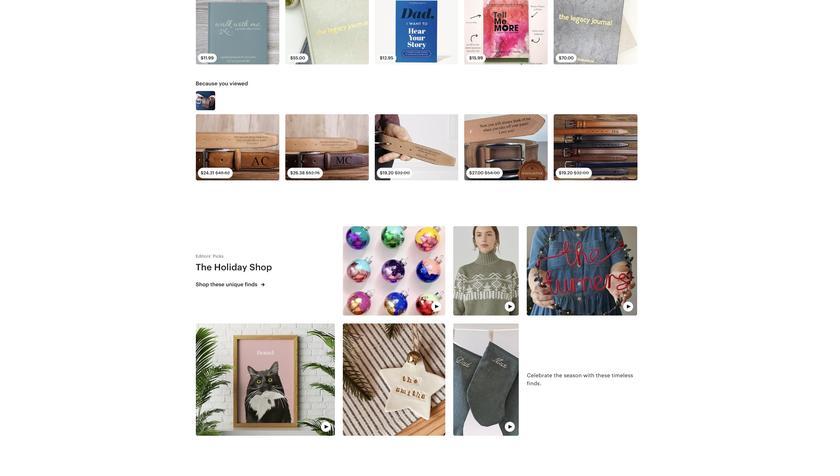 Task type: describe. For each thing, give the bounding box(es) containing it.
12.95
[[383, 56, 393, 61]]

these inside celebrate the season with these timeless finds.
[[596, 373, 610, 379]]

19.20 for engraved leather belt - personalized vintage men's belt - custom handmade belt, genuine leather - gift for boyfriend, christmas gift for him image
[[562, 171, 573, 176]]

celebrate
[[527, 373, 552, 379]]

editors' picks
[[196, 254, 224, 259]]

1 vertical spatial shop
[[196, 282, 209, 288]]

finds
[[245, 282, 257, 288]]

custom handmade belt - engraved leather belt - grooms men gift - genuine leather - gift for boyfriend - gifts for men - gifts for him image
[[375, 114, 458, 181]]

54.00
[[487, 171, 500, 176]]

$ 70.00
[[559, 56, 574, 61]]

shop these unique finds link
[[196, 281, 335, 289]]

personalised family name holly light wreath image
[[527, 227, 637, 316]]

the holiday shop
[[196, 262, 272, 273]]

holiday
[[214, 262, 247, 273]]

0 horizontal spatial these
[[210, 282, 224, 288]]

custom handmade belt, grooms men gift, engraved leather belt, christmas gift for him, handmade belt, belt for men, gift for boyfriend image
[[196, 91, 215, 110]]

the
[[196, 262, 212, 273]]

70.00
[[562, 56, 574, 61]]

0 vertical spatial shop
[[249, 262, 272, 273]]

custom handmade belt - anniversary gift - father's day gift - engraved leather belt -grooms men gift- genuine leather - gift for boyfriend - image
[[464, 114, 548, 181]]

32.00 for custom handmade belt - engraved leather belt - grooms men gift - genuine leather - gift for boyfriend - gifts for men - gifts for him image
[[398, 171, 410, 176]]

32.00 for engraved leather belt - personalized vintage men's belt - custom handmade belt, genuine leather - gift for boyfriend, christmas gift for him image
[[577, 171, 589, 176]]

finds.
[[527, 381, 541, 387]]

$ 11.99
[[201, 56, 214, 61]]

shop these unique finds
[[196, 282, 259, 288]]

$ 26.38 $ 52.76
[[290, 171, 320, 176]]

picks
[[213, 254, 224, 259]]

$ 15.99
[[469, 56, 483, 61]]

$ 19.20 $ 32.00 for custom handmade belt - engraved leather belt - grooms men gift - genuine leather - gift for boyfriend - gifts for men - gifts for him image
[[380, 171, 410, 176]]



Task type: locate. For each thing, give the bounding box(es) containing it.
19.20 for custom handmade belt - engraved leather belt - grooms men gift - genuine leather - gift for boyfriend - gifts for men - gifts for him image
[[383, 171, 394, 176]]

0 horizontal spatial custom handmade belt - anniversary gift - father's day gift - engraved leather belt -grooms men gift- genuine leather - gift for boyfriend image
[[196, 114, 279, 181]]

custom pet portrait, cat portrait, dog portrait, personalised pet portrait from photo, pet memorial, personalised gift, unique gift, uk & us image
[[196, 324, 335, 436]]

custom handmade belt - anniversary gift - father's day gift - engraved leather belt -grooms men gift- genuine leather - gift for boyfriend image for 52.76
[[285, 114, 369, 181]]

1 horizontal spatial 19.20
[[562, 171, 573, 176]]

$ 24.31 $ 48.62
[[201, 171, 230, 176]]

editors'
[[196, 254, 212, 259]]

these right with
[[596, 373, 610, 379]]

0 horizontal spatial shop
[[196, 282, 209, 288]]

viewed
[[230, 80, 248, 87]]

the legacy journal® - the official life story journal for parents & grandparents - prompted journal image
[[285, 0, 369, 65]]

$ 12.95
[[380, 56, 393, 61]]

24.31
[[203, 171, 214, 176]]

1 custom handmade belt - anniversary gift - father's day gift - engraved leather belt -grooms men gift- genuine leather - gift for boyfriend image from the left
[[196, 114, 279, 181]]

0 horizontal spatial 19.20
[[383, 171, 394, 176]]

tell me more about you, grandma | genealogy gift | memory book | grandma guided journal | family tree book | grandma keepsake book image
[[464, 0, 548, 65]]

sage green winter fairisle sweater, sustainable merino wool turtleneck sweater, perfect winter gift, fitted chunky patterned knit sweater image
[[453, 227, 519, 316]]

1 horizontal spatial these
[[596, 373, 610, 379]]

$ 55.00
[[290, 56, 305, 61]]

$ 27.00 $ 54.00
[[469, 171, 500, 176]]

$ 19.20 $ 32.00 for engraved leather belt - personalized vintage men's belt - custom handmade belt, genuine leather - gift for boyfriend, christmas gift for him image
[[559, 171, 589, 176]]

48.62
[[218, 171, 230, 176]]

shop up shop these unique finds link
[[249, 262, 272, 273]]

2 $ 19.20 $ 32.00 from the left
[[559, 171, 589, 176]]

$
[[201, 56, 203, 61], [290, 56, 293, 61], [380, 56, 383, 61], [469, 56, 472, 61], [559, 56, 562, 61], [201, 171, 203, 176], [215, 171, 218, 176], [290, 171, 293, 176], [306, 171, 309, 176], [380, 171, 383, 176], [395, 171, 398, 176], [469, 171, 472, 176], [485, 171, 487, 176], [559, 171, 562, 176], [574, 171, 577, 176]]

1 19.20 from the left
[[383, 171, 394, 176]]

1 horizontal spatial custom handmade belt - anniversary gift - father's day gift - engraved leather belt -grooms men gift- genuine leather - gift for boyfriend image
[[285, 114, 369, 181]]

2 custom handmade belt - anniversary gift - father's day gift - engraved leather belt -grooms men gift- genuine leather - gift for boyfriend image from the left
[[285, 114, 369, 181]]

the
[[554, 373, 562, 379]]

shop down the
[[196, 282, 209, 288]]

custom handmade belt - anniversary gift - father's day gift - engraved leather belt -grooms men gift- genuine leather - gift for boyfriend image for 48.62
[[196, 114, 279, 181]]

set of 12 multicolored gold leaf christmas ornaments - colorful metallic 2" glass balls image
[[343, 227, 445, 316]]

1 horizontal spatial shop
[[249, 262, 272, 273]]

15.99
[[472, 56, 483, 61]]

26.38
[[293, 171, 305, 176]]

celebrate the season with these timeless finds.
[[527, 373, 633, 387]]

1 vertical spatial these
[[596, 373, 610, 379]]

these left unique
[[210, 282, 224, 288]]

1 horizontal spatial $ 19.20 $ 32.00
[[559, 171, 589, 176]]

0 vertical spatial these
[[210, 282, 224, 288]]

$ 19.20 $ 32.00
[[380, 171, 410, 176], [559, 171, 589, 176]]

27.00
[[472, 171, 484, 176]]

0 horizontal spatial $ 19.20 $ 32.00
[[380, 171, 410, 176]]

because
[[196, 80, 218, 87]]

2 19.20 from the left
[[562, 171, 573, 176]]

1 32.00 from the left
[[398, 171, 410, 176]]

32.00
[[398, 171, 410, 176], [577, 171, 589, 176]]

custom handmade belt - anniversary gift - father's day gift - engraved leather belt -grooms men gift- genuine leather - gift for boyfriend image
[[196, 114, 279, 181], [285, 114, 369, 181]]

season
[[564, 373, 582, 379]]

55.00
[[293, 56, 305, 61]]

the legacy journal® - personalized - the official life story journal for parents & grandparents - prompted journal image
[[554, 0, 637, 65]]

shop
[[249, 262, 272, 273], [196, 282, 209, 288]]

because you viewed
[[196, 80, 248, 87]]

handmade personalised clay bauble tree decoration, christmas decoration, tree decs, boho decor, bohemian, xmas, noel, decoration gift image
[[343, 324, 445, 436]]

dad, i want to hear your story: a keepsake memory journal with prompts; perfect gift for dad (softback) image
[[375, 0, 458, 65]]

2 32.00 from the left
[[577, 171, 589, 176]]

1 $ 19.20 $ 32.00 from the left
[[380, 171, 410, 176]]

unique
[[226, 282, 243, 288]]

engraved leather belt - personalized vintage men's belt - custom handmade belt, genuine leather - gift for boyfriend, christmas gift for him image
[[554, 114, 637, 181]]

19.20
[[383, 171, 394, 176], [562, 171, 573, 176]]

0 horizontal spatial 32.00
[[398, 171, 410, 176]]

these
[[210, 282, 224, 288], [596, 373, 610, 379]]

timeless
[[612, 373, 633, 379]]

you
[[219, 80, 228, 87]]

hand embroidered linen personalized holiday stocking in basil green image
[[453, 324, 519, 436]]

grandma keepsake book to record her life | walk with me a grandmother's story: a guided journal of memories for my grandchild | grandma gift image
[[196, 0, 279, 65]]

with
[[583, 373, 594, 379]]

52.76
[[309, 171, 320, 176]]

11.99
[[203, 56, 214, 61]]

1 horizontal spatial 32.00
[[577, 171, 589, 176]]



Task type: vqa. For each thing, say whether or not it's contained in the screenshot.


